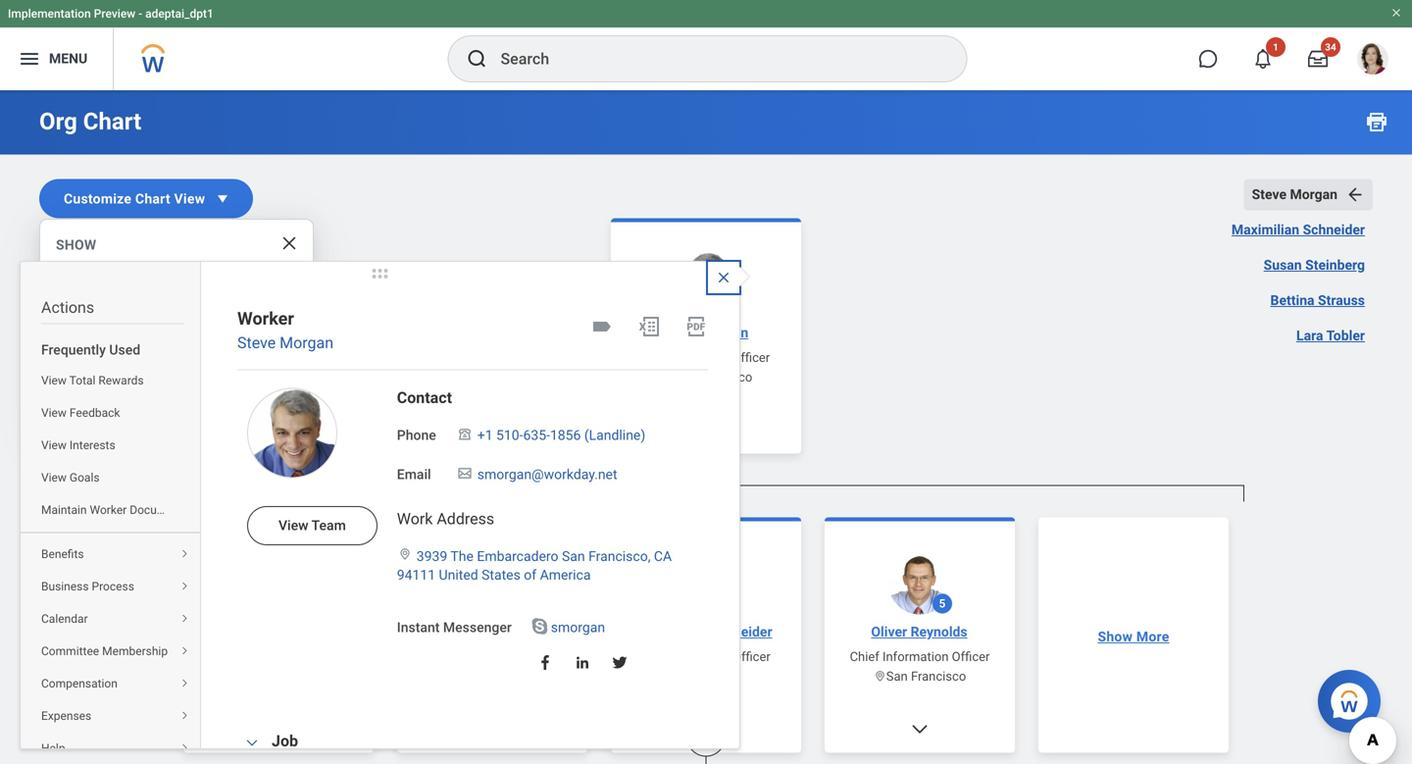 Task type: locate. For each thing, give the bounding box(es) containing it.
san down information on the bottom right of page
[[887, 669, 908, 684]]

chevron right image inside benefits menu item
[[173, 549, 196, 561]]

view left total
[[41, 374, 67, 387]]

0 horizontal spatial maximilian schneider
[[639, 624, 773, 640]]

smorgan link
[[551, 616, 605, 636]]

chevron right image inside help menu item
[[173, 743, 196, 755]]

1 horizontal spatial maximilian schneider
[[1232, 222, 1366, 238]]

maximilian schneider up chief operating officer
[[639, 624, 773, 640]]

view team button
[[247, 506, 377, 545]]

show inside show more button
[[1098, 629, 1133, 645]]

tag image
[[591, 315, 614, 338]]

0 vertical spatial steve morgan
[[1252, 186, 1338, 203]]

1 vertical spatial maximilian schneider
[[639, 624, 773, 640]]

chevron right image
[[173, 614, 196, 625], [173, 711, 196, 723], [173, 743, 196, 755]]

chief inside chief executive officer san francisco
[[642, 350, 672, 365]]

steve morgan inside button
[[1252, 186, 1338, 203]]

menu banner
[[0, 0, 1413, 90]]

chevron right image for expenses
[[173, 711, 196, 723]]

maximilian schneider
[[1232, 222, 1366, 238], [639, 624, 773, 640]]

oliver
[[872, 624, 908, 640]]

phone
[[397, 427, 436, 444]]

chevron down image left job
[[240, 736, 264, 750]]

steve morgan link inside org chart main content
[[655, 323, 757, 343]]

location image for chief
[[874, 670, 887, 683]]

0 horizontal spatial steve morgan link
[[237, 334, 334, 352]]

work
[[397, 510, 433, 528]]

work address
[[397, 510, 495, 528]]

smorgan@workday.net link
[[478, 463, 618, 483]]

location image down information on the bottom right of page
[[874, 670, 887, 683]]

business process menu item
[[21, 570, 205, 603]]

chevron right image down documents
[[173, 549, 196, 561]]

view up view goals
[[41, 438, 67, 452]]

0 horizontal spatial executive
[[191, 649, 245, 664]]

1 vertical spatial chevron right image
[[173, 711, 196, 723]]

worker down x 'image'
[[237, 309, 294, 329]]

2 horizontal spatial morgan
[[1291, 186, 1338, 203]]

documents
[[130, 503, 190, 517]]

1 horizontal spatial morgan
[[701, 325, 749, 341]]

worker dialog
[[20, 261, 760, 764]]

maximilian schneider link
[[631, 622, 780, 642]]

operating
[[675, 649, 730, 664]]

twitter image
[[611, 654, 629, 672]]

instant messenger
[[397, 620, 512, 636]]

san down view printable version (pdf) icon
[[673, 370, 694, 385]]

chevron right image for committee membership
[[173, 646, 196, 658]]

steve up maximilian schneider button
[[1252, 186, 1287, 203]]

show down customize
[[56, 237, 97, 253]]

united
[[439, 567, 478, 583]]

executive down view printable version (pdf) icon
[[675, 350, 729, 365]]

3 chevron right image from the top
[[173, 743, 196, 755]]

frequently
[[41, 342, 106, 358]]

2 vertical spatial san
[[887, 669, 908, 684]]

actions
[[41, 298, 94, 317]]

0 vertical spatial francisco
[[697, 370, 753, 385]]

1856
[[550, 427, 581, 444]]

total
[[69, 374, 96, 387]]

chief right twitter icon
[[642, 649, 671, 664]]

0 vertical spatial executive
[[675, 350, 729, 365]]

morgan down 9
[[701, 325, 749, 341]]

schneider up steinberg
[[1303, 222, 1366, 238]]

0 vertical spatial maximilian
[[1232, 222, 1300, 238]]

1 vertical spatial maximilian
[[639, 624, 707, 640]]

reynolds
[[911, 624, 968, 640]]

lara tobler button
[[1289, 320, 1373, 352]]

implementation
[[8, 7, 91, 21]]

3 chevron right image from the top
[[173, 646, 196, 658]]

1 horizontal spatial worker
[[237, 309, 294, 329]]

0 vertical spatial maximilian schneider
[[1232, 222, 1366, 238]]

chevron right image up committee membership menu item
[[173, 614, 196, 625]]

1 vertical spatial san
[[562, 549, 585, 565]]

chevron right image inside committee membership menu item
[[173, 646, 196, 658]]

maximilian up susan
[[1232, 222, 1300, 238]]

chevron right image right membership
[[173, 646, 196, 658]]

1 vertical spatial francisco
[[911, 669, 967, 684]]

print org chart image
[[1366, 110, 1389, 133]]

employee's photo (steve morgan) image
[[247, 388, 337, 478]]

4 chevron right image from the top
[[173, 678, 196, 690]]

chart for customize
[[135, 191, 171, 207]]

profile logan mcneil image
[[1358, 43, 1389, 79]]

chief down 'oliver'
[[850, 649, 880, 664]]

2 chevron right image from the top
[[173, 581, 196, 593]]

implementation preview -   adeptai_dpt1
[[8, 7, 214, 21]]

0 horizontal spatial francisco
[[697, 370, 753, 385]]

1 horizontal spatial chevron down image
[[697, 727, 716, 747]]

view
[[174, 191, 205, 207], [41, 374, 67, 387], [41, 406, 67, 420], [41, 438, 67, 452], [41, 471, 67, 485], [279, 517, 309, 533]]

morgan inside button
[[1291, 186, 1338, 203]]

morgan inside the worker steve morgan
[[280, 334, 334, 352]]

morgan
[[1291, 186, 1338, 203], [701, 325, 749, 341], [280, 334, 334, 352]]

view left goals
[[41, 471, 67, 485]]

worker inside frequently used menu
[[90, 503, 127, 517]]

justify image
[[18, 47, 41, 71]]

chart inside button
[[135, 191, 171, 207]]

3939 the embarcadero san francisco, ca 94111 united states of america
[[397, 549, 672, 583]]

chevron down image down chief operating officer
[[697, 727, 716, 747]]

0 horizontal spatial maximilian
[[639, 624, 707, 640]]

chevron right image for business process
[[173, 581, 196, 593]]

steve morgan up chief executive officer san francisco
[[663, 325, 749, 341]]

chevron right image for benefits
[[173, 549, 196, 561]]

x image
[[280, 233, 299, 253]]

chevron right image up help menu item
[[173, 711, 196, 723]]

steve
[[1252, 186, 1287, 203], [663, 325, 698, 341], [237, 334, 276, 352]]

joy
[[460, 624, 482, 640]]

bettina
[[1271, 292, 1315, 309]]

maintain
[[41, 503, 87, 517]]

include matrix reports
[[95, 313, 238, 330]]

chief down instant
[[405, 649, 435, 664]]

francisco,
[[589, 549, 651, 565]]

maximilian up "operating"
[[639, 624, 707, 640]]

benefits menu item
[[21, 538, 205, 570]]

steve morgan button
[[1245, 179, 1373, 210]]

tobler
[[1327, 328, 1366, 344]]

-
[[138, 7, 142, 21]]

san inside chief executive officer san francisco
[[673, 370, 694, 385]]

0 horizontal spatial worker
[[90, 503, 127, 517]]

san
[[673, 370, 694, 385], [562, 549, 585, 565], [887, 669, 908, 684]]

steve morgan link up chief executive officer san francisco
[[655, 323, 757, 343]]

contact
[[397, 389, 452, 407]]

0 horizontal spatial schneider
[[710, 624, 773, 640]]

3939 the embarcadero san francisco, ca 94111 united states of america link
[[397, 545, 672, 583]]

1 vertical spatial worker
[[90, 503, 127, 517]]

view up view interests
[[41, 406, 67, 420]]

0 horizontal spatial steve morgan
[[663, 325, 749, 341]]

marketing
[[313, 649, 370, 664]]

compensation menu item
[[21, 668, 205, 700]]

1 horizontal spatial show
[[1098, 629, 1133, 645]]

sales
[[268, 649, 299, 664]]

chevron right image right process
[[173, 581, 196, 593]]

customize chart view button
[[39, 179, 253, 218]]

location image inside steve morgan, steve morgan, 9 direct reports element
[[874, 670, 887, 683]]

chart right customize
[[135, 191, 171, 207]]

information
[[883, 649, 949, 664]]

location image up 94111
[[397, 548, 413, 561]]

chief operating officer
[[642, 649, 771, 664]]

0 horizontal spatial location image
[[397, 548, 413, 561]]

view left team
[[279, 517, 309, 533]]

expenses
[[41, 709, 91, 723]]

san for francisco,
[[562, 549, 585, 565]]

0 vertical spatial chevron right image
[[173, 614, 196, 625]]

chief down export to excel image
[[642, 350, 672, 365]]

steve morgan up maximilian schneider button
[[1252, 186, 1338, 203]]

chevron right image inside expenses menu item
[[173, 711, 196, 723]]

joy banks link
[[452, 622, 532, 642]]

francisco inside steve morgan, steve morgan, 9 direct reports element
[[911, 669, 967, 684]]

chevron down image
[[910, 720, 930, 739], [697, 727, 716, 747], [240, 736, 264, 750]]

francisco down chief information officer
[[911, 669, 967, 684]]

resources
[[482, 649, 542, 664]]

94111
[[397, 567, 436, 583]]

2 vertical spatial chevron right image
[[173, 743, 196, 755]]

linkedin image
[[574, 654, 591, 672]]

san for francisco
[[673, 370, 694, 385]]

frequently used
[[41, 342, 140, 358]]

oliver reynolds
[[872, 624, 968, 640]]

the
[[451, 549, 474, 565]]

1 horizontal spatial francisco
[[911, 669, 967, 684]]

bettina strauss
[[1271, 292, 1366, 309]]

francisco inside chief executive officer san francisco
[[697, 370, 753, 385]]

schneider up chief operating officer
[[710, 624, 773, 640]]

1 horizontal spatial san
[[673, 370, 694, 385]]

committee membership menu item
[[21, 635, 205, 668]]

chart right org
[[83, 107, 141, 135]]

executive
[[675, 350, 729, 365], [191, 649, 245, 664]]

1 horizontal spatial maximilian
[[1232, 222, 1300, 238]]

view total rewards
[[41, 374, 144, 387]]

human
[[438, 649, 479, 664]]

francisco down view printable version (pdf) icon
[[697, 370, 753, 385]]

chief human resources officer
[[405, 649, 583, 664]]

officer
[[732, 350, 770, 365], [545, 649, 583, 664], [733, 649, 771, 664], [952, 649, 990, 664]]

steve morgan link down "reports"
[[237, 334, 334, 352]]

view inside button
[[279, 517, 309, 533]]

close image
[[716, 270, 732, 285]]

1 button
[[1242, 37, 1286, 80]]

1 vertical spatial schneider
[[710, 624, 773, 640]]

smorgan@workday.net
[[478, 466, 618, 483]]

1 horizontal spatial steve morgan link
[[655, 323, 757, 343]]

help menu item
[[21, 732, 205, 764]]

635-
[[523, 427, 550, 444]]

1 vertical spatial location image
[[874, 670, 887, 683]]

morgan up employee's photo (steve morgan)
[[280, 334, 334, 352]]

0 vertical spatial worker
[[237, 309, 294, 329]]

chief for maximilian schneider
[[642, 649, 671, 664]]

5
[[939, 597, 946, 611]]

1 horizontal spatial schneider
[[1303, 222, 1366, 238]]

morgan up maximilian schneider button
[[1291, 186, 1338, 203]]

1 chevron right image from the top
[[173, 614, 196, 625]]

officer inside chief executive officer san francisco
[[732, 350, 770, 365]]

0 vertical spatial san
[[673, 370, 694, 385]]

worker down goals
[[90, 503, 127, 517]]

1 vertical spatial chart
[[135, 191, 171, 207]]

banks
[[486, 624, 524, 640]]

chevron right image up expenses menu item
[[173, 678, 196, 690]]

chevron right image inside the business process menu item
[[173, 581, 196, 593]]

2 horizontal spatial chevron down image
[[910, 720, 930, 739]]

2 horizontal spatial steve
[[1252, 186, 1287, 203]]

show inside customize chart view dialog
[[56, 237, 97, 253]]

chevron right image
[[173, 549, 196, 561], [173, 581, 196, 593], [173, 646, 196, 658], [173, 678, 196, 690]]

show left more
[[1098, 629, 1133, 645]]

&
[[302, 649, 310, 664]]

1 horizontal spatial executive
[[675, 350, 729, 365]]

0 vertical spatial schneider
[[1303, 222, 1366, 238]]

0 horizontal spatial show
[[56, 237, 97, 253]]

chevron right image inside calendar "menu item"
[[173, 614, 196, 625]]

show more button
[[1088, 621, 1180, 653]]

committee
[[41, 644, 99, 658]]

2 horizontal spatial san
[[887, 669, 908, 684]]

contingent workers
[[95, 274, 220, 290]]

san up america
[[562, 549, 585, 565]]

2 chevron right image from the top
[[173, 711, 196, 723]]

1 vertical spatial show
[[1098, 629, 1133, 645]]

0 vertical spatial chart
[[83, 107, 141, 135]]

view goals
[[41, 471, 100, 485]]

search image
[[466, 47, 489, 71]]

more
[[1137, 629, 1170, 645]]

francisco
[[697, 370, 753, 385], [911, 669, 967, 684]]

chevron down image down san francisco
[[910, 720, 930, 739]]

location image inside the worker "dialog"
[[397, 548, 413, 561]]

adeptai_dpt1
[[145, 7, 214, 21]]

address
[[437, 510, 495, 528]]

0 vertical spatial location image
[[397, 548, 413, 561]]

0 horizontal spatial steve
[[237, 334, 276, 352]]

maximilian inside maximilian schneider button
[[1232, 222, 1300, 238]]

1 vertical spatial executive
[[191, 649, 245, 664]]

0 horizontal spatial san
[[562, 549, 585, 565]]

1 chevron right image from the top
[[173, 549, 196, 561]]

executive vp, sales & marketing
[[191, 649, 370, 664]]

0 vertical spatial show
[[56, 237, 97, 253]]

steve right export to excel image
[[663, 325, 698, 341]]

view left caret down image
[[174, 191, 205, 207]]

510-
[[496, 427, 523, 444]]

0 horizontal spatial chevron down image
[[240, 736, 264, 750]]

0 horizontal spatial morgan
[[280, 334, 334, 352]]

view printable version (pdf) image
[[685, 315, 708, 338]]

oliver reynolds link
[[864, 622, 976, 642]]

steve down "reports"
[[237, 334, 276, 352]]

steve morgan link
[[655, 323, 757, 343], [237, 334, 334, 352]]

chevron right image inside compensation menu item
[[173, 678, 196, 690]]

san inside 3939 the embarcadero san francisco, ca 94111 united states of america
[[562, 549, 585, 565]]

maximilian schneider down the steve morgan button
[[1232, 222, 1366, 238]]

1 horizontal spatial steve morgan
[[1252, 186, 1338, 203]]

schneider inside "link"
[[710, 624, 773, 640]]

executive left vp,
[[191, 649, 245, 664]]

calendar
[[41, 612, 88, 626]]

1 horizontal spatial location image
[[874, 670, 887, 683]]

chevron right image down expenses menu item
[[173, 743, 196, 755]]

location image
[[397, 548, 413, 561], [874, 670, 887, 683]]



Task type: vqa. For each thing, say whether or not it's contained in the screenshot.
Committee
yes



Task type: describe. For each thing, give the bounding box(es) containing it.
maximilian schneider inside "link"
[[639, 624, 773, 640]]

inbox large image
[[1309, 49, 1328, 69]]

1 horizontal spatial steve
[[663, 325, 698, 341]]

help
[[41, 742, 65, 755]]

san francisco
[[887, 669, 967, 684]]

susan steinberg button
[[1256, 250, 1373, 281]]

expenses menu item
[[21, 700, 205, 732]]

show for show
[[56, 237, 97, 253]]

org chart main content
[[0, 31, 1413, 764]]

benefits
[[41, 547, 84, 561]]

embarcadero
[[477, 549, 559, 565]]

export to excel image
[[638, 315, 661, 338]]

chief for joy banks
[[405, 649, 435, 664]]

+1 510-635-1856 (landline)
[[478, 427, 646, 444]]

3939
[[417, 549, 448, 565]]

Search Workday  search field
[[501, 37, 927, 80]]

caret down image
[[213, 189, 233, 208]]

view for view team
[[279, 517, 309, 533]]

chevron right image for calendar
[[173, 614, 196, 625]]

committee membership
[[41, 644, 168, 658]]

move modal image
[[361, 262, 400, 285]]

reports
[[189, 313, 238, 330]]

lara tobler
[[1297, 328, 1366, 344]]

positions
[[132, 353, 191, 369]]

states
[[482, 567, 521, 583]]

facebook image
[[536, 654, 554, 672]]

vp,
[[248, 649, 265, 664]]

officer for chief executive officer san francisco
[[732, 350, 770, 365]]

schneider inside button
[[1303, 222, 1366, 238]]

calendar menu item
[[21, 603, 205, 635]]

view feedback
[[41, 406, 120, 420]]

maintain worker documents
[[41, 503, 190, 517]]

+1 510-635-1856 (landline) link
[[478, 424, 646, 444]]

strauss
[[1319, 292, 1366, 309]]

preview
[[94, 7, 136, 21]]

goals
[[70, 471, 100, 485]]

san inside steve morgan, steve morgan, 9 direct reports element
[[887, 669, 908, 684]]

skype image
[[530, 617, 549, 636]]

chevron right image for help
[[173, 743, 196, 755]]

location image for work
[[397, 548, 413, 561]]

job button
[[272, 732, 298, 750]]

chart for org
[[83, 107, 141, 135]]

job
[[272, 732, 298, 750]]

interests
[[70, 438, 115, 452]]

menu
[[49, 51, 88, 67]]

view team
[[279, 517, 346, 533]]

america
[[540, 567, 591, 583]]

compensation
[[41, 677, 118, 691]]

messenger
[[443, 620, 512, 636]]

chevron right image for compensation
[[173, 678, 196, 690]]

frequently used menu
[[21, 336, 205, 764]]

team
[[312, 517, 346, 533]]

feedback
[[70, 406, 120, 420]]

+1
[[478, 427, 493, 444]]

steinberg
[[1306, 257, 1366, 273]]

arrow left image
[[1346, 185, 1366, 205]]

notifications large image
[[1254, 49, 1273, 69]]

executive inside steve morgan, steve morgan, 9 direct reports element
[[191, 649, 245, 664]]

email
[[397, 466, 431, 483]]

(landline)
[[585, 427, 646, 444]]

1
[[1274, 41, 1279, 53]]

officer for chief information officer
[[952, 649, 990, 664]]

maximilian inside maximilian schneider "link"
[[639, 624, 707, 640]]

phone image
[[456, 426, 474, 442]]

smorgan
[[551, 620, 605, 636]]

chevron down image inside steve morgan, steve morgan, 9 direct reports element
[[910, 720, 930, 739]]

worker steve morgan
[[237, 309, 334, 352]]

chief executive officer san francisco
[[642, 350, 770, 385]]

lara
[[1297, 328, 1324, 344]]

org
[[39, 107, 77, 135]]

worker inside the worker steve morgan
[[237, 309, 294, 329]]

maximilian schneider inside button
[[1232, 222, 1366, 238]]

executive inside chief executive officer san francisco
[[675, 350, 729, 365]]

susan steinberg
[[1264, 257, 1366, 273]]

9
[[726, 298, 732, 311]]

steve inside the worker steve morgan
[[237, 334, 276, 352]]

view inside button
[[174, 191, 205, 207]]

instant
[[397, 620, 440, 636]]

view for view total rewards
[[41, 374, 67, 387]]

used
[[109, 342, 140, 358]]

open
[[95, 353, 128, 369]]

steve morgan, steve morgan, 9 direct reports element
[[168, 502, 1245, 764]]

steve inside button
[[1252, 186, 1287, 203]]

view for view goals
[[41, 471, 67, 485]]

view interests
[[41, 438, 115, 452]]

maximilian schneider button
[[1224, 214, 1373, 246]]

open positions
[[95, 353, 191, 369]]

mail image
[[456, 465, 474, 481]]

customize chart view dialog
[[39, 219, 314, 444]]

show for show more
[[1098, 629, 1133, 645]]

officer for chief operating officer
[[733, 649, 771, 664]]

membership
[[102, 644, 168, 658]]

view for view feedback
[[41, 406, 67, 420]]

contingent
[[95, 274, 164, 290]]

rewards
[[99, 374, 144, 387]]

ca
[[654, 549, 672, 565]]

susan
[[1264, 257, 1302, 273]]

view for view interests
[[41, 438, 67, 452]]

34 button
[[1297, 37, 1341, 80]]

workers
[[168, 274, 220, 290]]

34
[[1326, 41, 1337, 53]]

of
[[524, 567, 537, 583]]

customize chart view
[[64, 191, 205, 207]]

1 vertical spatial steve morgan
[[663, 325, 749, 341]]

org chart
[[39, 107, 141, 135]]

customize
[[64, 191, 132, 207]]

bettina strauss button
[[1263, 285, 1373, 316]]

joy banks
[[460, 624, 524, 640]]

chief for oliver reynolds
[[850, 649, 880, 664]]

close environment banner image
[[1391, 7, 1403, 19]]



